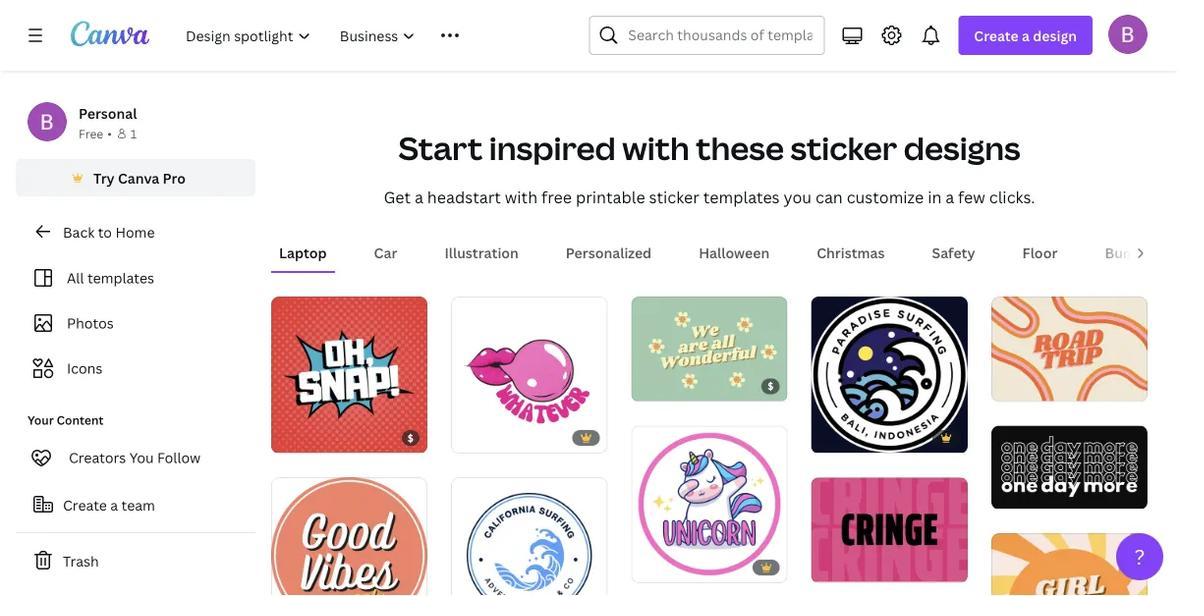 Task type: locate. For each thing, give the bounding box(es) containing it.
0 vertical spatial create
[[975, 26, 1019, 45]]

bob builder image
[[1109, 15, 1149, 54]]

start inspired with these sticker designs
[[399, 127, 1021, 170]]

safety
[[933, 243, 976, 262]]

1 horizontal spatial $
[[768, 380, 775, 393]]

photos
[[67, 314, 114, 333]]

top level navigation element
[[173, 16, 542, 55], [173, 16, 542, 55]]

a for team
[[110, 496, 118, 515]]

bumper button
[[1098, 234, 1167, 271]]

trash
[[63, 552, 99, 571]]

0 vertical spatial templates
[[704, 187, 780, 208]]

creators you follow
[[69, 449, 201, 468]]

templates
[[704, 187, 780, 208], [87, 269, 154, 288]]

few
[[959, 187, 986, 208]]

home
[[115, 223, 155, 241]]

nostalgic girl got goals circle laptop sticker image
[[992, 534, 1149, 597]]

all templates link
[[28, 260, 244, 297]]

1 vertical spatial with
[[505, 187, 538, 208]]

content
[[57, 413, 104, 429]]

0 horizontal spatial with
[[505, 187, 538, 208]]

1 horizontal spatial create
[[975, 26, 1019, 45]]

a right get
[[415, 187, 424, 208]]

sticker down start inspired with these sticker designs
[[649, 187, 700, 208]]

inspired
[[490, 127, 616, 170]]

floor button
[[1015, 234, 1066, 271]]

create left design
[[975, 26, 1019, 45]]

pink kiss bubble gum sticker image
[[452, 297, 608, 454]]

None search field
[[589, 16, 825, 55]]

0 horizontal spatial $
[[408, 432, 414, 445]]

free
[[79, 125, 103, 142]]

back
[[63, 223, 95, 241]]

sticker up can
[[791, 127, 898, 170]]

a left team
[[110, 496, 118, 515]]

create for create a design
[[975, 26, 1019, 45]]

laptop
[[279, 243, 327, 262]]

with left the free
[[505, 187, 538, 208]]

1 vertical spatial $
[[408, 432, 414, 445]]

follow
[[157, 449, 201, 468]]

car button
[[366, 234, 406, 271]]

team
[[121, 496, 155, 515]]

can
[[816, 187, 843, 208]]

you
[[130, 449, 154, 468]]

1 vertical spatial create
[[63, 496, 107, 515]]

templates down these
[[704, 187, 780, 208]]

back to home link
[[16, 212, 256, 252]]

create inside dropdown button
[[975, 26, 1019, 45]]

0 vertical spatial with
[[623, 127, 690, 170]]

create inside button
[[63, 496, 107, 515]]

creators
[[69, 449, 126, 468]]

trash link
[[16, 542, 256, 581]]

? button
[[1117, 534, 1164, 581]]

a
[[1023, 26, 1030, 45], [415, 187, 424, 208], [946, 187, 955, 208], [110, 496, 118, 515]]

clicks.
[[990, 187, 1036, 208]]

icons
[[67, 359, 103, 378]]

bumper
[[1106, 243, 1159, 262]]

in
[[928, 187, 942, 208]]

1 vertical spatial templates
[[87, 269, 154, 288]]

these
[[696, 127, 785, 170]]

safety button
[[925, 234, 984, 271]]

personalized
[[566, 243, 652, 262]]

sticker
[[791, 127, 898, 170], [649, 187, 700, 208]]

create for create a team
[[63, 496, 107, 515]]

a inside button
[[110, 496, 118, 515]]

1 vertical spatial sticker
[[649, 187, 700, 208]]

$
[[768, 380, 775, 393], [408, 432, 414, 445]]

1 horizontal spatial templates
[[704, 187, 780, 208]]

0 horizontal spatial create
[[63, 496, 107, 515]]

all
[[67, 269, 84, 288]]

create a team button
[[16, 486, 256, 525]]

$ for green yellow  60's 70's nostalgia we are all wonderful daisy flower circle round oval laptop sticker image
[[768, 380, 775, 393]]

a inside dropdown button
[[1023, 26, 1030, 45]]

pink and black cringe landscape oval laptop sticker image
[[812, 478, 968, 583]]

with up printable
[[623, 127, 690, 170]]

create a team
[[63, 496, 155, 515]]

orange red and white road trip nostalgic oval landscape automotive sticker image
[[992, 297, 1149, 402]]

create
[[975, 26, 1019, 45], [63, 496, 107, 515]]

1 horizontal spatial sticker
[[791, 127, 898, 170]]

0 vertical spatial $
[[768, 380, 775, 393]]

personal
[[79, 104, 137, 122]]

illustration button
[[437, 234, 527, 271]]

back to home
[[63, 223, 155, 241]]

templates right all
[[87, 269, 154, 288]]

christmas
[[817, 243, 886, 262]]

1
[[131, 125, 137, 142]]

green yellow  60's 70's nostalgia we are all wonderful daisy flower circle round oval laptop sticker image
[[632, 297, 788, 402]]

create down creators
[[63, 496, 107, 515]]

•
[[107, 125, 112, 142]]

with
[[623, 127, 690, 170], [505, 187, 538, 208]]

a left design
[[1023, 26, 1030, 45]]



Task type: vqa. For each thing, say whether or not it's contained in the screenshot.
clicks.
yes



Task type: describe. For each thing, give the bounding box(es) containing it.
halloween
[[699, 243, 770, 262]]

0 horizontal spatial templates
[[87, 269, 154, 288]]

to
[[98, 223, 112, 241]]

design
[[1034, 26, 1078, 45]]

all templates
[[67, 269, 154, 288]]

try canva pro
[[93, 169, 186, 187]]

a for design
[[1023, 26, 1030, 45]]

pink and white circle good vibes circle sticker image
[[271, 478, 428, 597]]

photos link
[[28, 305, 244, 342]]

try
[[93, 169, 115, 187]]

try canva pro button
[[16, 159, 256, 197]]

personalized button
[[558, 234, 660, 271]]

get a headstart with free printable sticker templates you can customize in a few clicks.
[[384, 187, 1036, 208]]

1 horizontal spatial with
[[623, 127, 690, 170]]

halloween button
[[691, 234, 778, 271]]

car
[[374, 243, 398, 262]]

canva
[[118, 169, 160, 187]]

create a design
[[975, 26, 1078, 45]]

?
[[1135, 543, 1146, 571]]

0 vertical spatial sticker
[[791, 127, 898, 170]]

headstart
[[428, 187, 501, 208]]

red blue oh snap pop art circle laptop sticker image
[[271, 297, 428, 454]]

your
[[28, 413, 54, 429]]

pro
[[163, 169, 186, 187]]

purple white illustration unicorn laptop circle sticker image
[[632, 426, 788, 583]]

christmas button
[[809, 234, 893, 271]]

creators you follow link
[[16, 439, 256, 478]]

a right in at the top
[[946, 187, 955, 208]]

your content
[[28, 413, 104, 429]]

create a design button
[[959, 16, 1093, 55]]

printable
[[576, 187, 646, 208]]

free
[[542, 187, 572, 208]]

start
[[399, 127, 483, 170]]

$ for red blue oh snap pop art circle laptop sticker image on the left of the page
[[408, 432, 414, 445]]

you
[[784, 187, 812, 208]]

designs
[[904, 127, 1021, 170]]

illustration
[[445, 243, 519, 262]]

floor
[[1023, 243, 1058, 262]]

Search search field
[[629, 17, 813, 54]]

blue and white retro surfing circle sticker image
[[812, 297, 968, 454]]

get
[[384, 187, 411, 208]]

black and white cool one day more landscape laptop sticker image
[[992, 426, 1149, 510]]

free •
[[79, 125, 112, 142]]

0 horizontal spatial sticker
[[649, 187, 700, 208]]

icons link
[[28, 350, 244, 387]]

customize
[[847, 187, 925, 208]]

a for headstart
[[415, 187, 424, 208]]

circle surfing club sticker image
[[452, 478, 608, 597]]

laptop button
[[271, 234, 335, 271]]



